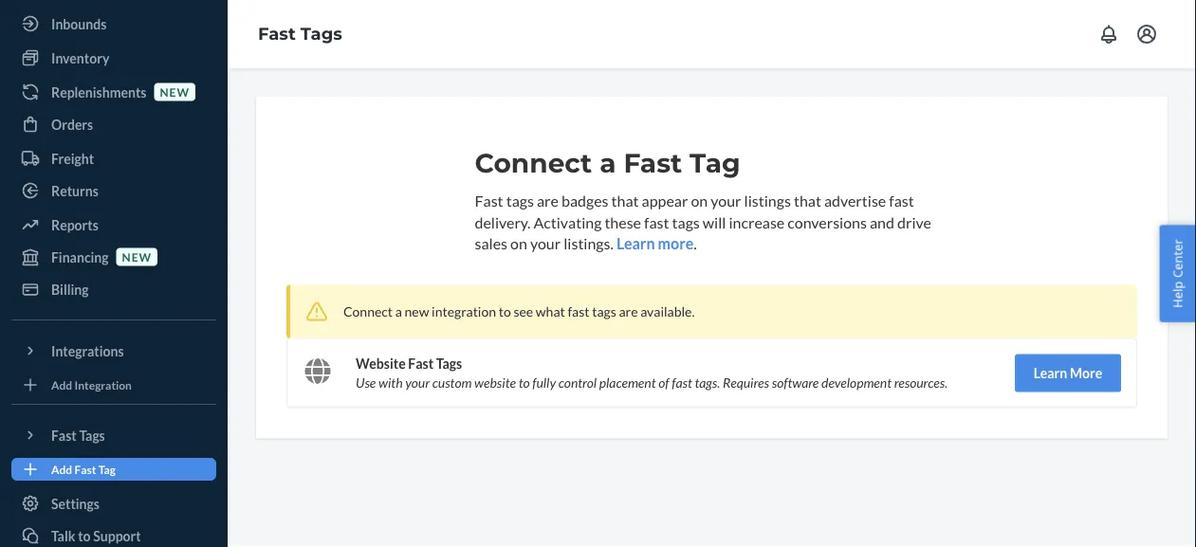 Task type: locate. For each thing, give the bounding box(es) containing it.
returns link
[[11, 176, 216, 206]]

1 horizontal spatial are
[[619, 304, 638, 320]]

connect for connect a new integration to see what fast tags are available.
[[344, 304, 393, 320]]

0 vertical spatial fast tags
[[258, 23, 342, 44]]

1 vertical spatial fast tags
[[51, 427, 105, 444]]

learn left more
[[1034, 365, 1068, 382]]

0 horizontal spatial are
[[537, 191, 559, 210]]

sales
[[475, 235, 508, 253]]

returns
[[51, 183, 99, 199]]

2 horizontal spatial your
[[711, 191, 742, 210]]

talk to support button
[[11, 521, 216, 548]]

software
[[772, 375, 819, 391]]

your inside website fast tags use with your custom website to fully control placement of fast tags. requires software development resources.
[[405, 375, 430, 391]]

tags right what
[[592, 304, 617, 320]]

0 vertical spatial on
[[691, 191, 708, 210]]

fully
[[533, 375, 556, 391]]

2 vertical spatial tags
[[79, 427, 105, 444]]

tags
[[301, 23, 342, 44], [436, 356, 462, 372], [79, 427, 105, 444]]

1 horizontal spatial on
[[691, 191, 708, 210]]

fast tags button
[[11, 420, 216, 451]]

add integration link
[[11, 374, 216, 397]]

website
[[356, 356, 406, 372]]

integrations button
[[11, 336, 216, 366]]

connect for connect a fast tag
[[475, 147, 592, 179]]

control
[[559, 375, 597, 391]]

to inside website fast tags use with your custom website to fully control placement of fast tags. requires software development resources.
[[519, 375, 530, 391]]

globe image
[[305, 358, 331, 385]]

0 vertical spatial tags
[[301, 23, 342, 44]]

add up settings
[[51, 463, 72, 476]]

on up will
[[691, 191, 708, 210]]

talk
[[51, 528, 75, 544]]

freight link
[[11, 143, 216, 174]]

2 vertical spatial new
[[405, 304, 429, 320]]

fast inside website fast tags use with your custom website to fully control placement of fast tags. requires software development resources.
[[672, 375, 692, 391]]

add for add fast tag
[[51, 463, 72, 476]]

help center button
[[1160, 225, 1197, 322]]

learn for learn more .
[[617, 235, 655, 253]]

a
[[600, 147, 616, 179], [395, 304, 402, 320]]

connect up badges on the top of page
[[475, 147, 592, 179]]

reports
[[51, 217, 98, 233]]

add
[[51, 378, 72, 392], [51, 463, 72, 476]]

reports link
[[11, 210, 216, 240]]

0 vertical spatial are
[[537, 191, 559, 210]]

1 add from the top
[[51, 378, 72, 392]]

1 vertical spatial on
[[511, 235, 527, 253]]

0 horizontal spatial fast tags
[[51, 427, 105, 444]]

are left available.
[[619, 304, 638, 320]]

fast
[[889, 191, 914, 210], [644, 213, 669, 231], [568, 304, 590, 320], [672, 375, 692, 391]]

to right talk
[[78, 528, 91, 544]]

0 horizontal spatial on
[[511, 235, 527, 253]]

billing link
[[11, 274, 216, 305]]

new up orders link
[[160, 85, 190, 99]]

are
[[537, 191, 559, 210], [619, 304, 638, 320]]

to left 'see' at the left of the page
[[499, 304, 511, 320]]

connect a fast tag
[[475, 147, 741, 179]]

financing
[[51, 249, 109, 265]]

integration
[[75, 378, 132, 392]]

on down delivery.
[[511, 235, 527, 253]]

and
[[870, 213, 895, 231]]

add left integration
[[51, 378, 72, 392]]

inventory
[[51, 50, 109, 66]]

that
[[612, 191, 639, 210], [794, 191, 822, 210]]

are up activating
[[537, 191, 559, 210]]

orders link
[[11, 109, 216, 139]]

on
[[691, 191, 708, 210], [511, 235, 527, 253]]

tag down fast tags dropdown button at the bottom left of page
[[98, 463, 116, 476]]

new
[[160, 85, 190, 99], [122, 250, 152, 264], [405, 304, 429, 320]]

1 vertical spatial a
[[395, 304, 402, 320]]

1 vertical spatial connect
[[344, 304, 393, 320]]

connect
[[475, 147, 592, 179], [344, 304, 393, 320]]

these
[[605, 213, 641, 231]]

0 vertical spatial connect
[[475, 147, 592, 179]]

1 vertical spatial new
[[122, 250, 152, 264]]

0 vertical spatial new
[[160, 85, 190, 99]]

your
[[711, 191, 742, 210], [530, 235, 561, 253], [405, 375, 430, 391]]

drive
[[898, 213, 932, 231]]

learn more button
[[1015, 354, 1122, 392]]

fast
[[258, 23, 296, 44], [624, 147, 682, 179], [475, 191, 503, 210], [408, 356, 434, 372], [51, 427, 77, 444], [75, 463, 96, 476]]

0 horizontal spatial learn
[[617, 235, 655, 253]]

fast right what
[[568, 304, 590, 320]]

your right with
[[405, 375, 430, 391]]

.
[[694, 235, 697, 253]]

your down activating
[[530, 235, 561, 253]]

connect up website
[[344, 304, 393, 320]]

0 vertical spatial tags
[[506, 191, 534, 210]]

tags up .
[[672, 213, 700, 231]]

to left 'fully'
[[519, 375, 530, 391]]

1 vertical spatial learn
[[1034, 365, 1068, 382]]

0 horizontal spatial to
[[78, 528, 91, 544]]

0 vertical spatial learn
[[617, 235, 655, 253]]

activating
[[534, 213, 602, 231]]

new down "reports" link
[[122, 250, 152, 264]]

2 that from the left
[[794, 191, 822, 210]]

tag up will
[[690, 147, 741, 179]]

open notifications image
[[1098, 23, 1121, 46]]

1 horizontal spatial fast tags
[[258, 23, 342, 44]]

2 add from the top
[[51, 463, 72, 476]]

learn inside button
[[1034, 365, 1068, 382]]

2 vertical spatial to
[[78, 528, 91, 544]]

0 horizontal spatial connect
[[344, 304, 393, 320]]

fast inside website fast tags use with your custom website to fully control placement of fast tags. requires software development resources.
[[408, 356, 434, 372]]

1 vertical spatial your
[[530, 235, 561, 253]]

listings
[[745, 191, 791, 210]]

1 vertical spatial tags
[[672, 213, 700, 231]]

2 horizontal spatial tags
[[436, 356, 462, 372]]

fast tags
[[258, 23, 342, 44], [51, 427, 105, 444]]

0 vertical spatial your
[[711, 191, 742, 210]]

fast up drive
[[889, 191, 914, 210]]

freight
[[51, 150, 94, 167]]

0 horizontal spatial new
[[122, 250, 152, 264]]

0 vertical spatial add
[[51, 378, 72, 392]]

learn
[[617, 235, 655, 253], [1034, 365, 1068, 382]]

custom
[[432, 375, 472, 391]]

help center
[[1169, 239, 1187, 308]]

listings.
[[564, 235, 614, 253]]

1 horizontal spatial learn
[[1034, 365, 1068, 382]]

2 horizontal spatial new
[[405, 304, 429, 320]]

1 horizontal spatial that
[[794, 191, 822, 210]]

0 horizontal spatial your
[[405, 375, 430, 391]]

replenishments
[[51, 84, 147, 100]]

1 vertical spatial tags
[[436, 356, 462, 372]]

1 vertical spatial add
[[51, 463, 72, 476]]

to
[[499, 304, 511, 320], [519, 375, 530, 391], [78, 528, 91, 544]]

your up will
[[711, 191, 742, 210]]

fast tags link
[[258, 23, 342, 44]]

that up conversions
[[794, 191, 822, 210]]

1 horizontal spatial new
[[160, 85, 190, 99]]

tags inside dropdown button
[[79, 427, 105, 444]]

1 vertical spatial to
[[519, 375, 530, 391]]

0 vertical spatial a
[[600, 147, 616, 179]]

1 horizontal spatial a
[[600, 147, 616, 179]]

0 horizontal spatial tags
[[79, 427, 105, 444]]

2 horizontal spatial to
[[519, 375, 530, 391]]

1 horizontal spatial connect
[[475, 147, 592, 179]]

learn down "these"
[[617, 235, 655, 253]]

development
[[822, 375, 892, 391]]

conversions
[[788, 213, 867, 231]]

0 horizontal spatial tag
[[98, 463, 116, 476]]

0 horizontal spatial that
[[612, 191, 639, 210]]

0 vertical spatial tag
[[690, 147, 741, 179]]

tags up delivery.
[[506, 191, 534, 210]]

0 vertical spatial to
[[499, 304, 511, 320]]

new left integration
[[405, 304, 429, 320]]

1 horizontal spatial tags
[[301, 23, 342, 44]]

2 vertical spatial tags
[[592, 304, 617, 320]]

a up badges on the top of page
[[600, 147, 616, 179]]

fast right of
[[672, 375, 692, 391]]

that up "these"
[[612, 191, 639, 210]]

a for fast
[[600, 147, 616, 179]]

1 horizontal spatial your
[[530, 235, 561, 253]]

integration
[[432, 304, 496, 320]]

2 horizontal spatial tags
[[672, 213, 700, 231]]

a for new
[[395, 304, 402, 320]]

a up website
[[395, 304, 402, 320]]

0 horizontal spatial a
[[395, 304, 402, 320]]

open account menu image
[[1136, 23, 1159, 46]]

tag
[[690, 147, 741, 179], [98, 463, 116, 476]]

2 vertical spatial your
[[405, 375, 430, 391]]

tags
[[506, 191, 534, 210], [672, 213, 700, 231], [592, 304, 617, 320]]



Task type: vqa. For each thing, say whether or not it's contained in the screenshot.
close icon
no



Task type: describe. For each thing, give the bounding box(es) containing it.
are inside fast tags are badges that appear on your listings that advertise fast delivery. activating these fast tags will increase conversions and drive sales on your listings.
[[537, 191, 559, 210]]

1 horizontal spatial to
[[499, 304, 511, 320]]

use
[[356, 375, 376, 391]]

integrations
[[51, 343, 124, 359]]

available.
[[641, 304, 695, 320]]

will
[[703, 213, 726, 231]]

help
[[1169, 281, 1187, 308]]

increase
[[729, 213, 785, 231]]

inbounds
[[51, 16, 107, 32]]

center
[[1169, 239, 1187, 278]]

add fast tag link
[[11, 458, 216, 481]]

of
[[659, 375, 669, 391]]

1 that from the left
[[612, 191, 639, 210]]

resources.
[[895, 375, 948, 391]]

new for financing
[[122, 250, 152, 264]]

learn more button
[[617, 233, 694, 255]]

tags inside website fast tags use with your custom website to fully control placement of fast tags. requires software development resources.
[[436, 356, 462, 372]]

settings link
[[11, 489, 216, 519]]

1 vertical spatial are
[[619, 304, 638, 320]]

more
[[658, 235, 694, 253]]

add for add integration
[[51, 378, 72, 392]]

inventory link
[[11, 43, 216, 73]]

advertise
[[825, 191, 886, 210]]

see
[[514, 304, 533, 320]]

1 horizontal spatial tag
[[690, 147, 741, 179]]

requires
[[723, 375, 770, 391]]

appear
[[642, 191, 688, 210]]

orders
[[51, 116, 93, 132]]

new for replenishments
[[160, 85, 190, 99]]

0 horizontal spatial tags
[[506, 191, 534, 210]]

fast inside fast tags are badges that appear on your listings that advertise fast delivery. activating these fast tags will increase conversions and drive sales on your listings.
[[475, 191, 503, 210]]

settings
[[51, 496, 100, 512]]

fast tags are badges that appear on your listings that advertise fast delivery. activating these fast tags will increase conversions and drive sales on your listings.
[[475, 191, 932, 253]]

add integration
[[51, 378, 132, 392]]

website
[[475, 375, 516, 391]]

inbounds link
[[11, 9, 216, 39]]

1 vertical spatial tag
[[98, 463, 116, 476]]

learn more
[[1034, 365, 1103, 382]]

talk to support
[[51, 528, 141, 544]]

tags.
[[695, 375, 720, 391]]

website fast tags use with your custom website to fully control placement of fast tags. requires software development resources.
[[356, 356, 948, 391]]

more
[[1070, 365, 1103, 382]]

what
[[536, 304, 565, 320]]

learn more .
[[617, 235, 697, 253]]

connect a new integration to see what fast tags are available.
[[344, 304, 695, 320]]

delivery.
[[475, 213, 531, 231]]

fast tags inside dropdown button
[[51, 427, 105, 444]]

badges
[[562, 191, 609, 210]]

with
[[379, 375, 403, 391]]

support
[[93, 528, 141, 544]]

fast inside dropdown button
[[51, 427, 77, 444]]

learn for learn more
[[1034, 365, 1068, 382]]

billing
[[51, 281, 89, 297]]

placement
[[599, 375, 656, 391]]

1 horizontal spatial tags
[[592, 304, 617, 320]]

add fast tag
[[51, 463, 116, 476]]

fast up learn more . at the top of the page
[[644, 213, 669, 231]]

to inside button
[[78, 528, 91, 544]]



